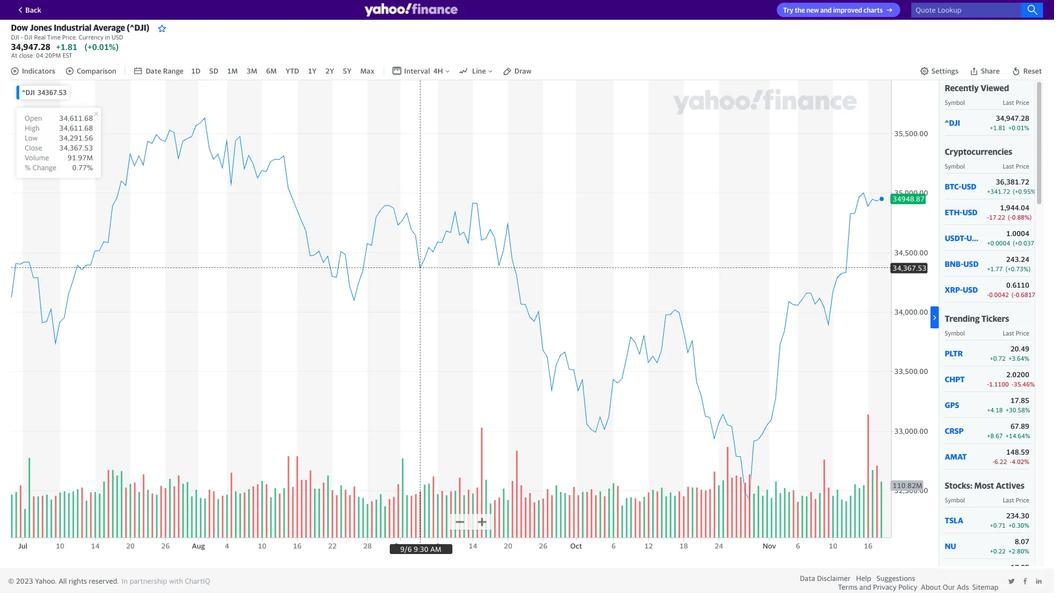 Task type: describe. For each thing, give the bounding box(es) containing it.
usd for usdt-
[[967, 233, 982, 242]]

2023
[[16, 577, 33, 585]]

17.85 for 17.85
[[1011, 563, 1030, 572]]

and inside data disclaimer help suggestions terms and privacy policy about our ads sitemap
[[859, 583, 872, 591]]

17.85 +4.18 +30.58%
[[987, 396, 1030, 414]]

high
[[25, 124, 40, 132]]

data disclaimer link
[[800, 574, 851, 583]]

trending tickers
[[945, 314, 1009, 323]]

xrp-usd
[[945, 285, 978, 294]]

67.89 +8.67 +14.64%
[[987, 422, 1030, 439]]

jones
[[30, 23, 52, 32]]

search image
[[1027, 4, 1038, 15]]

(+0.01%)
[[85, 42, 119, 52]]

reset button
[[1011, 65, 1043, 76]]

crsp
[[945, 426, 964, 435]]

symbol for recently viewed
[[945, 99, 965, 106]]

0.88%)
[[1012, 214, 1032, 221]]

am
[[430, 545, 442, 554]]

0.6817%)
[[1016, 291, 1043, 298]]

5d
[[209, 66, 218, 75]]

eth-usd link
[[945, 207, 982, 217]]

actives
[[996, 481, 1025, 490]]

usdt-usd link
[[945, 233, 982, 242]]

9/6 9:30 am
[[400, 545, 442, 554]]

chartiq
[[185, 577, 210, 585]]

3m
[[247, 66, 257, 75]]

2.0200
[[1006, 370, 1030, 379]]

2 dji from the left
[[24, 34, 32, 41]]

data disclaimer help suggestions terms and privacy policy about our ads sitemap
[[800, 574, 999, 591]]

most
[[975, 481, 994, 490]]

symbol for trending tickers
[[945, 330, 965, 337]]

max button
[[359, 65, 376, 76]]

about our ads link
[[921, 583, 969, 591]]

+1.81 for 34,947.28 +1.81
[[56, 42, 77, 52]]

last price for recently viewed
[[1003, 99, 1030, 106]]

34,947.28 +1.81 +0.01%
[[990, 114, 1030, 131]]

8.07 +0.22 +2.80%
[[990, 537, 1030, 555]]

+14.64%
[[1006, 432, 1030, 439]]

2.0200 -1.1100 -35.46%
[[987, 370, 1035, 388]]

- for 0.6110
[[987, 291, 989, 298]]

+341.72
[[987, 188, 1010, 195]]

btc-usd
[[945, 182, 977, 191]]

1.0004 +0.0004 (+0.0371%)
[[987, 229, 1045, 247]]

amat link
[[945, 452, 982, 461]]

3m button
[[246, 65, 258, 76]]

%
[[25, 163, 31, 172]]

interval 4h
[[404, 66, 443, 75]]

low
[[25, 133, 38, 142]]

2y
[[325, 66, 334, 75]]

tsla link
[[945, 515, 982, 525]]

(- for xrp-usd
[[1012, 291, 1016, 298]]

follow on linkedin image
[[1036, 578, 1043, 585]]

draw button
[[502, 65, 533, 76]]

tsla
[[945, 515, 964, 525]]

policy
[[899, 583, 918, 591]]

- for 148.59
[[993, 458, 995, 465]]

close:
[[19, 52, 34, 59]]

last for cryptocurrencies
[[1003, 163, 1014, 170]]

usdt-usd
[[945, 233, 982, 242]]

settings button
[[920, 66, 959, 75]]

1d button
[[190, 65, 202, 76]]

recently viewed link
[[945, 83, 1009, 93]]

eth-usd
[[945, 207, 978, 217]]

34,947.28 +1.81
[[11, 42, 77, 52]]

- down 2.0200
[[1012, 381, 1014, 388]]

draw
[[515, 66, 532, 75]]

9:30
[[414, 545, 429, 554]]

1m button
[[226, 65, 239, 76]]

indicators button
[[10, 66, 55, 75]]

1 dji from the left
[[11, 34, 19, 41]]

last price for stocks: most actives
[[1003, 496, 1030, 504]]

share
[[981, 66, 1000, 75]]

last for trending tickers
[[1003, 330, 1014, 337]]

reset
[[1024, 66, 1042, 75]]

5y button
[[342, 65, 353, 76]]

35.46%
[[1014, 381, 1035, 388]]

(+0.95%)
[[1013, 188, 1038, 195]]

17.22
[[989, 214, 1005, 221]]

show more image
[[931, 313, 939, 322]]

rights
[[69, 577, 87, 585]]

stocks: most actives
[[945, 481, 1025, 490]]

usd for eth-
[[963, 207, 978, 217]]

volume
[[25, 153, 49, 162]]

+0.71
[[990, 522, 1006, 529]]

9/6
[[400, 545, 412, 554]]

+0.30%
[[1009, 522, 1030, 529]]

at
[[11, 52, 17, 59]]

(+0.01%) at close:  04:20pm est
[[11, 42, 119, 59]]

67.89
[[1011, 422, 1030, 431]]

yahoo finance logo image
[[365, 3, 458, 16]]

+4.18
[[987, 406, 1003, 414]]

+1.77
[[987, 265, 1003, 272]]

price for cryptocurrencies
[[1016, 163, 1030, 170]]

recently
[[945, 83, 979, 93]]

bnb-usd
[[945, 259, 979, 268]]

34,291.56
[[59, 133, 93, 142]]

- right 6.22
[[1010, 458, 1012, 465]]

line
[[472, 66, 486, 75]]

and inside button
[[821, 6, 832, 14]]

xrp-
[[945, 285, 963, 294]]

date range button
[[134, 66, 184, 75]]

+0.22
[[990, 547, 1006, 555]]

stocks:
[[945, 481, 973, 490]]

1d
[[191, 66, 200, 75]]

1.1100
[[989, 381, 1009, 388]]

6m button
[[265, 65, 278, 76]]



Task type: vqa. For each thing, say whether or not it's contained in the screenshot.


Task type: locate. For each thing, give the bounding box(es) containing it.
1 symbol from the top
[[945, 99, 965, 106]]

last price up the 36,381.72
[[1003, 163, 1030, 170]]

pltr link
[[945, 348, 982, 358]]

chart toolbar toolbar
[[10, 61, 1043, 80]]

price up the 36,381.72
[[1016, 163, 1030, 170]]

1,944.04 -17.22 (-0.88%)
[[987, 203, 1032, 221]]

- right chpt link
[[987, 381, 989, 388]]

yahoo.
[[35, 577, 57, 585]]

cryptocurrencies link
[[945, 147, 1013, 157]]

the
[[795, 6, 805, 14]]

4 last price from the top
[[1003, 496, 1030, 504]]

148.59 -6.22 -4.02%
[[993, 448, 1030, 465]]

17.85 up follow on facebook icon
[[1011, 563, 1030, 572]]

1 horizontal spatial +1.81
[[990, 124, 1006, 131]]

right column element
[[939, 80, 1045, 593]]

trending tickers link
[[945, 314, 1009, 323]]

symbol for cryptocurrencies
[[945, 163, 965, 170]]

symbol down stocks:
[[945, 496, 965, 504]]

34,947.28 down real
[[11, 42, 50, 52]]

suggestions
[[877, 574, 915, 583]]

2 last from the top
[[1003, 163, 1014, 170]]

243.24
[[1006, 255, 1030, 264]]

price for recently viewed
[[1016, 99, 1030, 106]]

gps link
[[945, 400, 982, 409]]

1 vertical spatial 34,947.28
[[996, 114, 1030, 122]]

34,947.28 for 34,947.28 +1.81 +0.01%
[[996, 114, 1030, 122]]

17.85 inside 17.85 +4.18 +30.58%
[[1011, 396, 1030, 405]]

max
[[360, 66, 374, 75]]

last price
[[1003, 99, 1030, 106], [1003, 163, 1030, 170], [1003, 330, 1030, 337], [1003, 496, 1030, 504]]

2 34,611.68 from the top
[[59, 124, 93, 132]]

20.49
[[1011, 344, 1030, 353]]

chpt
[[945, 374, 965, 384]]

^dji inside right column element
[[945, 118, 960, 127]]

partnership
[[130, 577, 167, 585]]

privacy policy link
[[873, 583, 918, 591]]

34,947.28 for 34,947.28 +1.81
[[11, 42, 50, 52]]

usd left +1.77
[[964, 259, 979, 268]]

34,947.28 inside 34,947.28 +1.81 +0.01%
[[996, 114, 1030, 122]]

last up the 36,381.72
[[1003, 163, 1014, 170]]

(- for eth-usd
[[1008, 214, 1012, 221]]

^dji link
[[945, 118, 982, 127]]

- inside the 1,944.04 -17.22 (-0.88%)
[[987, 214, 989, 221]]

pltr
[[945, 348, 963, 358]]

3 last from the top
[[1003, 330, 1014, 337]]

back button
[[11, 3, 46, 17]]

(- inside 0.6110 -0.0042 (-0.6817%)
[[1012, 291, 1016, 298]]

3 price from the top
[[1016, 330, 1030, 337]]

8.07
[[1015, 537, 1030, 546]]

improved
[[833, 6, 862, 14]]

2 price from the top
[[1016, 163, 1030, 170]]

usd for btc-
[[962, 182, 977, 191]]

btc-
[[945, 182, 962, 191]]

1 vertical spatial 34,611.68
[[59, 124, 93, 132]]

34,947.28 up +0.01% on the right of the page
[[996, 114, 1030, 122]]

symbol
[[945, 99, 965, 106], [945, 163, 965, 170], [945, 330, 965, 337], [945, 496, 965, 504]]

usd up usdt-usd link
[[963, 207, 978, 217]]

last price for trending tickers
[[1003, 330, 1030, 337]]

- up stocks: most actives
[[993, 458, 995, 465]]

symbol down recently
[[945, 99, 965, 106]]

0 vertical spatial (-
[[1008, 214, 1012, 221]]

- right eth-usd link
[[987, 214, 989, 221]]

usd up eth-usd link
[[962, 182, 977, 191]]

1 last from the top
[[1003, 99, 1014, 106]]

price up 20.49 at right
[[1016, 330, 1030, 337]]

3 symbol from the top
[[945, 330, 965, 337]]

cryptocurrencies
[[945, 147, 1013, 157]]

0 vertical spatial and
[[821, 6, 832, 14]]

usd left +0.0004
[[967, 233, 982, 242]]

0 horizontal spatial dji
[[11, 34, 19, 41]]

and right terms link
[[859, 583, 872, 591]]

1 vertical spatial and
[[859, 583, 872, 591]]

last price for cryptocurrencies
[[1003, 163, 1030, 170]]

disclaimer
[[817, 574, 851, 583]]

symbol for stocks: most actives
[[945, 496, 965, 504]]

1 price from the top
[[1016, 99, 1030, 106]]

1 vertical spatial 17.85
[[1011, 563, 1030, 572]]

0 horizontal spatial +1.81
[[56, 42, 77, 52]]

- for dji
[[21, 34, 23, 41]]

2y button
[[324, 65, 335, 76]]

5y
[[343, 66, 352, 75]]

with
[[169, 577, 183, 585]]

dji left real
[[24, 34, 32, 41]]

last price up 20.49 at right
[[1003, 330, 1030, 337]]

17.85
[[1011, 396, 1030, 405], [1011, 563, 1030, 572]]

last for stocks: most actives
[[1003, 496, 1014, 504]]

follow on facebook image
[[1022, 578, 1029, 585]]

amat
[[945, 452, 967, 461]]

4 last from the top
[[1003, 496, 1014, 504]]

1m
[[227, 66, 238, 75]]

price up 234.30
[[1016, 496, 1030, 504]]

4 price from the top
[[1016, 496, 1030, 504]]

dji down dow
[[11, 34, 19, 41]]

0 vertical spatial 34,947.28
[[11, 42, 50, 52]]

privacy
[[873, 583, 897, 591]]

+1.81 down 'dji - dji real time price. currency in usd'
[[56, 42, 77, 52]]

line button
[[459, 66, 494, 75]]

34,611.68 for open
[[59, 114, 93, 122]]

usd down bnb-usd link
[[963, 285, 978, 294]]

trending
[[945, 314, 980, 323]]

Quote Lookup text field
[[911, 2, 1043, 17]]

3 last price from the top
[[1003, 330, 1030, 337]]

back
[[25, 5, 41, 14]]

indicators
[[22, 66, 55, 75]]

help
[[856, 574, 871, 583]]

1 17.85 from the top
[[1011, 396, 1030, 405]]

0.6110
[[1007, 281, 1030, 289]]

4.02%
[[1012, 458, 1030, 465]]

6m
[[266, 66, 277, 75]]

range
[[163, 66, 184, 75]]

- down dow
[[21, 34, 23, 41]]

follow on twitter image
[[1008, 578, 1015, 585]]

symbol down trending on the right
[[945, 330, 965, 337]]

^dji for ^dji
[[945, 118, 960, 127]]

stocks: most actives link
[[945, 481, 1025, 490]]

close
[[25, 143, 42, 152]]

nu link
[[945, 541, 982, 551]]

last down actives
[[1003, 496, 1014, 504]]

usd for bnb-
[[964, 259, 979, 268]]

chpt link
[[945, 374, 982, 384]]

17.85 for 17.85 +4.18 +30.58%
[[1011, 396, 1030, 405]]

^dji for ^dji 34367.53
[[22, 88, 35, 97]]

2 17.85 from the top
[[1011, 563, 1030, 572]]

(- down 1,944.04
[[1008, 214, 1012, 221]]

our
[[943, 583, 955, 591]]

nav element
[[134, 65, 376, 76]]

1 horizontal spatial dji
[[24, 34, 32, 41]]

all
[[59, 577, 67, 585]]

- inside 0.6110 -0.0042 (-0.6817%)
[[987, 291, 989, 298]]

-
[[21, 34, 23, 41], [987, 214, 989, 221], [987, 291, 989, 298], [987, 381, 989, 388], [1012, 381, 1014, 388], [993, 458, 995, 465], [1010, 458, 1012, 465]]

1 vertical spatial ^dji
[[945, 118, 960, 127]]

symbol up btc-
[[945, 163, 965, 170]]

share button
[[969, 65, 1001, 76]]

btc-usd link
[[945, 182, 982, 191]]

price for stocks: most actives
[[1016, 496, 1030, 504]]

last up 20.49 at right
[[1003, 330, 1014, 337]]

5d button
[[208, 65, 220, 76]]

^dji 34367.53
[[22, 88, 67, 97]]

dow
[[11, 23, 28, 32]]

+1.81 for 34,947.28 +1.81 +0.01%
[[990, 124, 1006, 131]]

last price up 34,947.28 +1.81 +0.01%
[[1003, 99, 1030, 106]]

(- down 0.6110
[[1012, 291, 1016, 298]]

last price down actives
[[1003, 496, 1030, 504]]

+0.0004
[[987, 239, 1010, 247]]

real
[[34, 34, 46, 41]]

last
[[1003, 99, 1014, 106], [1003, 163, 1014, 170], [1003, 330, 1014, 337], [1003, 496, 1014, 504]]

1 horizontal spatial ^dji
[[945, 118, 960, 127]]

148.59
[[1006, 448, 1030, 456]]

0 vertical spatial 34,611.68
[[59, 114, 93, 122]]

36,381.72 +341.72 (+0.95%)
[[987, 177, 1038, 195]]

0 horizontal spatial 34,947.28
[[11, 42, 50, 52]]

1 34,611.68 from the top
[[59, 114, 93, 122]]

0 horizontal spatial and
[[821, 6, 832, 14]]

17.85 up '+30.58%'
[[1011, 396, 1030, 405]]

and right new
[[821, 6, 832, 14]]

(- inside the 1,944.04 -17.22 (-0.88%)
[[1008, 214, 1012, 221]]

1 last price from the top
[[1003, 99, 1030, 106]]

usd for xrp-
[[963, 285, 978, 294]]

try the new and improved charts
[[783, 6, 883, 14]]

1 vertical spatial (-
[[1012, 291, 1016, 298]]

34367.53
[[37, 88, 67, 97]]

crsp link
[[945, 426, 982, 435]]

0 vertical spatial +1.81
[[56, 42, 77, 52]]

0 horizontal spatial ^dji
[[22, 88, 35, 97]]

1 horizontal spatial 34,947.28
[[996, 114, 1030, 122]]

- up tickers
[[987, 291, 989, 298]]

^dji down indicators button
[[22, 88, 35, 97]]

0 vertical spatial ^dji
[[22, 88, 35, 97]]

% change
[[25, 163, 56, 172]]

34,947.28
[[11, 42, 50, 52], [996, 114, 1030, 122]]

+1.81 left +0.01% on the right of the page
[[990, 124, 1006, 131]]

4 symbol from the top
[[945, 496, 965, 504]]

date range
[[146, 66, 184, 75]]

1 vertical spatial +1.81
[[990, 124, 1006, 131]]

suggestions link
[[877, 574, 915, 583]]

1 horizontal spatial and
[[859, 583, 872, 591]]

0 vertical spatial 17.85
[[1011, 396, 1030, 405]]

usd right in
[[112, 34, 123, 41]]

price
[[1016, 99, 1030, 106], [1016, 163, 1030, 170], [1016, 330, 1030, 337], [1016, 496, 1030, 504]]

- for 1,944.04
[[987, 214, 989, 221]]

last for recently viewed
[[1003, 99, 1014, 106]]

2 last price from the top
[[1003, 163, 1030, 170]]

^dji
[[22, 88, 35, 97], [945, 118, 960, 127]]

last down viewed
[[1003, 99, 1014, 106]]

price up 34,947.28 +1.81 +0.01%
[[1016, 99, 1030, 106]]

bnb-
[[945, 259, 964, 268]]

1.0004
[[1006, 229, 1030, 238]]

sitemap link
[[972, 583, 999, 591]]

+8.67
[[987, 432, 1003, 439]]

price for trending tickers
[[1016, 330, 1030, 337]]

+1.81 inside 34,947.28 +1.81 +0.01%
[[990, 124, 1006, 131]]

34,611.68 for high
[[59, 124, 93, 132]]

^dji down recently
[[945, 118, 960, 127]]

2 symbol from the top
[[945, 163, 965, 170]]

(^dji)
[[127, 23, 149, 32]]

1y
[[308, 66, 317, 75]]

34,611.68
[[59, 114, 93, 122], [59, 124, 93, 132]]

- for 2.0200
[[987, 381, 989, 388]]



